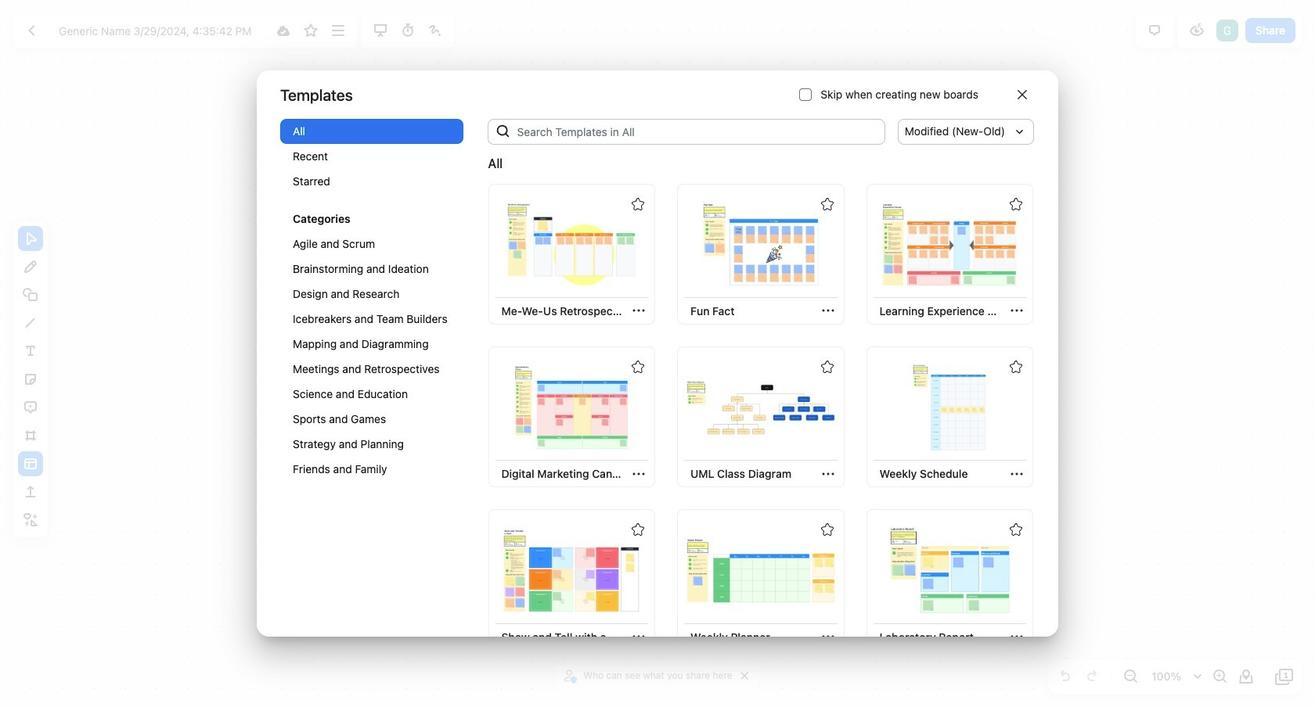 Task type: describe. For each thing, give the bounding box(es) containing it.
pages image
[[1275, 668, 1294, 687]]

0 vertical spatial close image
[[1018, 90, 1027, 100]]

thumbnail for fun fact image
[[686, 201, 835, 289]]

laser image
[[426, 21, 445, 40]]

thumbnail for laboratory report image
[[875, 527, 1024, 615]]

thumbnail for digital marketing canvas image
[[497, 364, 646, 452]]

thumbnail for me-we-us retrospective image
[[497, 201, 646, 289]]

card for template laboratory report element
[[866, 510, 1033, 651]]

more options image
[[329, 21, 348, 40]]

card for template learning experience canvas element
[[866, 184, 1033, 325]]

card for template fun fact element
[[677, 184, 844, 325]]

star this whiteboard image for thumbnail for weekly schedule
[[1010, 361, 1023, 373]]

star this whiteboard image for card for template digital marketing canvas element
[[632, 361, 644, 373]]

card for template me-we-us retrospective element
[[488, 184, 655, 325]]

thumbnail for uml class diagram image
[[686, 364, 835, 452]]

1 vertical spatial close image
[[741, 673, 749, 680]]

zoom out image
[[1121, 668, 1140, 687]]

comment panel image
[[1145, 21, 1164, 40]]

presentation image
[[371, 21, 390, 40]]



Task type: vqa. For each thing, say whether or not it's contained in the screenshot.
the right capacity
no



Task type: locate. For each thing, give the bounding box(es) containing it.
star this whiteboard image for thumbnail for fun fact
[[821, 198, 833, 210]]

Document name text field
[[47, 18, 268, 43]]

card for template uml class diagram element
[[677, 347, 844, 488]]

star this whiteboard image for thumbnail for weekly planner
[[821, 524, 833, 537]]

list
[[1215, 18, 1240, 43]]

star this whiteboard image for thumbnail for show and tell with a twist
[[632, 524, 644, 537]]

star this whiteboard image for 'card for template me-we-us retrospective' element
[[632, 198, 644, 210]]

star this whiteboard image inside 'card for template me-we-us retrospective' element
[[632, 198, 644, 210]]

close image
[[1018, 90, 1027, 100], [741, 673, 749, 680]]

card for template weekly planner element
[[677, 510, 844, 651]]

thumbnail for show and tell with a twist image
[[497, 527, 646, 615]]

star this whiteboard image inside card for template learning experience canvas element
[[1010, 198, 1023, 210]]

star this whiteboard image inside card for template uml class diagram element
[[821, 361, 833, 373]]

star this whiteboard image inside card for template weekly schedule element
[[1010, 361, 1023, 373]]

categories element
[[280, 119, 463, 498]]

star this whiteboard image inside card for template digital marketing canvas element
[[632, 361, 644, 373]]

1 horizontal spatial close image
[[1018, 90, 1027, 100]]

0 horizontal spatial close image
[[741, 673, 749, 680]]

thumbnail for learning experience canvas image
[[875, 201, 1024, 289]]

star this whiteboard image inside card for template laboratory report element
[[1010, 524, 1023, 537]]

status
[[488, 154, 503, 173]]

thumbnail for weekly planner image
[[686, 527, 835, 615]]

card for template digital marketing canvas element
[[488, 347, 655, 488]]

star this whiteboard image for card for template laboratory report element
[[1010, 524, 1023, 537]]

dashboard image
[[23, 21, 41, 40]]

star this whiteboard image
[[301, 21, 320, 40], [632, 198, 644, 210], [632, 361, 644, 373], [821, 361, 833, 373], [1010, 524, 1023, 537]]

star this whiteboard image
[[821, 198, 833, 210], [1010, 198, 1023, 210], [1010, 361, 1023, 373], [632, 524, 644, 537], [821, 524, 833, 537]]

thumbnail for weekly schedule image
[[875, 364, 1024, 452]]

star this whiteboard image for thumbnail for learning experience canvas
[[1010, 198, 1023, 210]]

star this whiteboard image inside card for template fun fact element
[[821, 198, 833, 210]]

list item
[[1215, 18, 1240, 43]]

timer image
[[399, 21, 418, 40]]

Search Templates in All text field
[[511, 119, 885, 144]]

star this whiteboard image for card for template uml class diagram element
[[821, 361, 833, 373]]

card for template weekly schedule element
[[866, 347, 1033, 488]]

star this whiteboard image inside card for template weekly planner "element"
[[821, 524, 833, 537]]

card for template show and tell with a twist element
[[488, 510, 655, 651]]

star this whiteboard image inside card for template show and tell with a twist element
[[632, 524, 644, 537]]

zoom in image
[[1210, 668, 1229, 687]]



